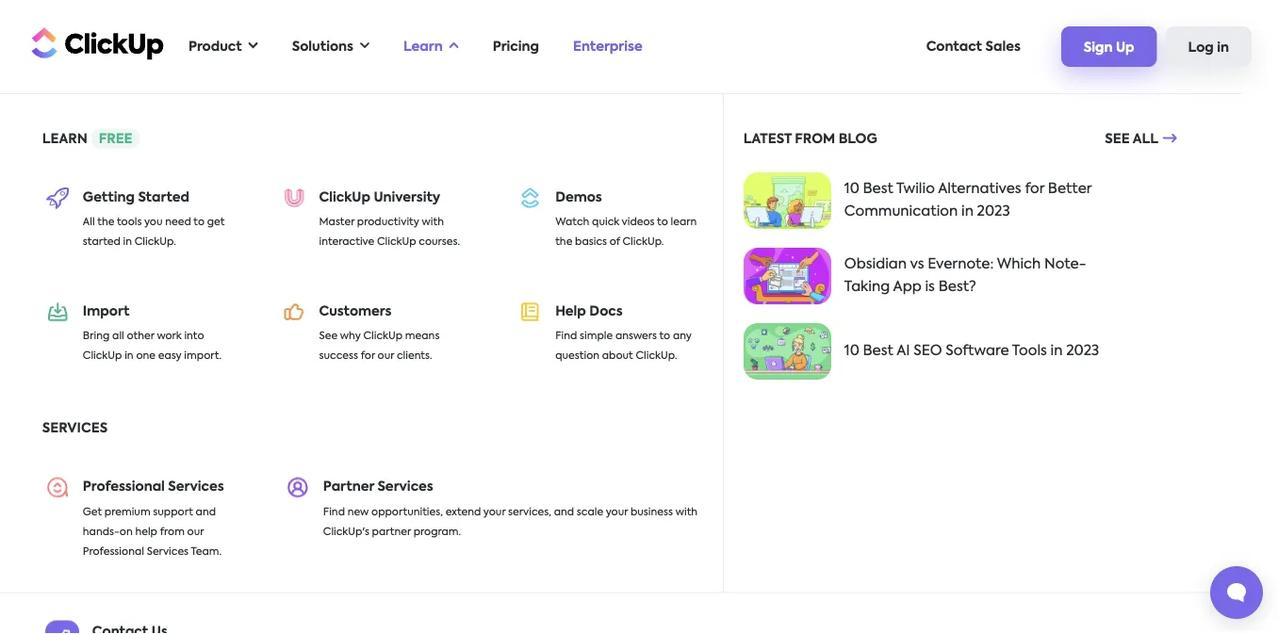 Task type: describe. For each thing, give the bounding box(es) containing it.
10 best ai seo software tools in 2023 image
[[744, 323, 831, 380]]

docs button
[[368, 121, 477, 208]]

opportunities,
[[372, 507, 443, 518]]

best?
[[939, 280, 977, 295]]

in inside the bring all other work into clickup in one easy import.
[[125, 351, 134, 361]]

obsidian vs evernote: which note- taking app is best?
[[845, 258, 1087, 295]]

find for partner services
[[323, 507, 345, 518]]

best for twilio
[[863, 182, 894, 197]]

get
[[83, 507, 102, 518]]

started
[[83, 237, 121, 247]]

note-
[[1045, 258, 1087, 272]]

learn inside popup button
[[404, 40, 443, 53]]

other
[[127, 331, 154, 342]]

simple
[[580, 331, 613, 342]]

1 vertical spatial learn
[[42, 132, 87, 146]]

latest
[[744, 132, 792, 146]]

work
[[157, 331, 182, 342]]

our inside get premium support and hands-on help from our professional services team.
[[187, 527, 204, 537]]

started
[[138, 191, 190, 204]]

log in
[[1189, 41, 1229, 54]]

projects
[[829, 187, 883, 200]]

find for help docs
[[556, 331, 577, 342]]

help
[[135, 527, 157, 537]]

watch quick videos to learn the basics of clickup.
[[556, 217, 697, 247]]

master productivity with interactive clickup courses.
[[319, 217, 460, 247]]

in right tools
[[1051, 345, 1063, 359]]

clickup. inside watch quick videos to learn the basics of clickup.
[[623, 237, 664, 247]]

in inside 10 best twilio alternatives for better communication in 2023
[[962, 205, 974, 219]]

clients.
[[397, 351, 432, 361]]

alternatives
[[938, 182, 1022, 197]]

one
[[136, 351, 156, 361]]

1 horizontal spatial ai
[[897, 345, 910, 359]]

contact sales link
[[917, 27, 1030, 66]]

in inside all the tools you need to get started in clickup.
[[123, 237, 132, 247]]

bring
[[83, 331, 110, 342]]

from
[[795, 132, 836, 146]]

contact
[[926, 40, 982, 53]]

and inside get premium support and hands-on help from our professional services team.
[[196, 507, 216, 518]]

which
[[997, 258, 1041, 272]]

means
[[405, 331, 440, 342]]

get premium support and hands-on help from our professional services team.
[[83, 507, 222, 557]]

enterprise
[[573, 40, 643, 53]]

time tracking button
[[477, 121, 585, 208]]

new
[[348, 507, 369, 518]]

interactive
[[319, 237, 375, 247]]

the inside all the tools you need to get started in clickup.
[[97, 217, 114, 228]]

seo
[[914, 345, 942, 359]]

support
[[153, 507, 193, 518]]

clickup. inside all the tools you need to get started in clickup.
[[135, 237, 176, 247]]

10 best twilio alternatives for better communication in 2023 link
[[729, 173, 1177, 229]]

hands-
[[83, 527, 120, 537]]

0 horizontal spatial ai
[[91, 187, 104, 200]]

see why clickup means success for our clients.
[[319, 331, 440, 361]]

pricing
[[493, 40, 539, 53]]

master
[[319, 217, 355, 228]]

pricing link
[[483, 27, 549, 66]]

learn button
[[394, 27, 468, 66]]

easy
[[158, 351, 182, 361]]

1 your from the left
[[484, 507, 506, 518]]

contact sales
[[926, 40, 1021, 53]]

is
[[925, 280, 935, 295]]

tools
[[1012, 345, 1047, 359]]

partner
[[372, 527, 411, 537]]

see for see all
[[1105, 132, 1130, 146]]

time
[[486, 187, 518, 200]]

our inside see why clickup means success for our clients.
[[378, 351, 394, 361]]

1 horizontal spatial all
[[1133, 132, 1159, 146]]

premium
[[104, 507, 150, 518]]

import
[[83, 305, 130, 318]]

obsidian
[[845, 258, 907, 272]]

twilio
[[897, 182, 935, 197]]

get
[[207, 217, 225, 228]]

1 professional from the top
[[83, 481, 165, 494]]

up
[[1116, 41, 1135, 54]]

tracking
[[521, 187, 576, 200]]

partner
[[323, 481, 374, 494]]

question
[[556, 351, 600, 361]]

basics
[[575, 237, 607, 247]]

professional inside get premium support and hands-on help from our professional services team.
[[83, 547, 144, 557]]

see all link
[[1105, 129, 1177, 149]]

communication
[[845, 205, 958, 219]]

10 best twilio alternatives for better communication in 2023 image
[[744, 173, 831, 229]]

and inside find new opportunities, extend your services, and scale your business with clickup's partner program.
[[554, 507, 574, 518]]

import.
[[184, 351, 222, 361]]

clickup's
[[323, 527, 370, 537]]

clickup image
[[26, 25, 164, 61]]

latest from blog
[[744, 132, 878, 146]]

business
[[631, 507, 673, 518]]

sign up button
[[1062, 27, 1157, 67]]

with inside master productivity with interactive clickup courses.
[[422, 217, 444, 228]]

getting started
[[83, 191, 190, 204]]

free
[[99, 132, 132, 146]]

all
[[112, 331, 124, 342]]

10 best ai seo software tools in 2023
[[845, 345, 1100, 359]]



Task type: vqa. For each thing, say whether or not it's contained in the screenshot.


Task type: locate. For each thing, give the bounding box(es) containing it.
0 vertical spatial 2023
[[977, 205, 1011, 219]]

10 down the blog on the top of page
[[845, 182, 860, 197]]

courses.
[[419, 237, 460, 247]]

help
[[556, 305, 586, 318]]

program.
[[414, 527, 461, 537]]

extend
[[446, 507, 481, 518]]

1 horizontal spatial docs
[[590, 305, 623, 318]]

0 horizontal spatial docs
[[406, 187, 439, 200]]

1 horizontal spatial 2023
[[1067, 345, 1100, 359]]

all up started
[[83, 217, 95, 228]]

1 best from the top
[[863, 182, 894, 197]]

sales
[[986, 40, 1021, 53]]

0 horizontal spatial ai button
[[43, 121, 151, 208]]

learn right solutions dropdown button
[[404, 40, 443, 53]]

1 and from the left
[[196, 507, 216, 518]]

blog
[[839, 132, 878, 146]]

our up team.
[[187, 527, 204, 537]]

help docs
[[556, 305, 623, 318]]

best for ai
[[863, 345, 894, 359]]

to for demos
[[657, 217, 668, 228]]

1 horizontal spatial ai button
[[1019, 121, 1127, 208]]

to inside all the tools you need to get started in clickup.
[[194, 217, 205, 228]]

clickup down bring
[[83, 351, 122, 361]]

app
[[893, 280, 922, 295]]

services up get
[[42, 423, 108, 436]]

the up started
[[97, 217, 114, 228]]

bring all other work into clickup in one easy import.
[[83, 331, 222, 361]]

your right the extend
[[484, 507, 506, 518]]

projects button
[[802, 121, 910, 208]]

best inside 10 best twilio alternatives for better communication in 2023
[[863, 182, 894, 197]]

customers
[[319, 305, 392, 318]]

2023 down alternatives
[[977, 205, 1011, 219]]

sign
[[1084, 41, 1113, 54]]

and
[[196, 507, 216, 518], [554, 507, 574, 518]]

services up support
[[168, 481, 224, 494]]

clickup. down you
[[135, 237, 176, 247]]

0 horizontal spatial the
[[97, 217, 114, 228]]

dashboards button
[[910, 121, 1019, 208]]

quick
[[592, 217, 619, 228]]

professional services
[[83, 481, 224, 494]]

best up the "communication"
[[863, 182, 894, 197]]

all the tools you need to get started in clickup.
[[83, 217, 225, 247]]

sprints button
[[260, 121, 368, 208]]

learn left the free
[[42, 132, 87, 146]]

and right support
[[196, 507, 216, 518]]

1 vertical spatial 10
[[845, 345, 860, 359]]

for
[[1025, 182, 1045, 197], [361, 351, 375, 361]]

1 vertical spatial with
[[676, 507, 698, 518]]

all down the up
[[1133, 132, 1159, 146]]

find up clickup's
[[323, 507, 345, 518]]

1 vertical spatial our
[[187, 527, 204, 537]]

1 vertical spatial professional
[[83, 547, 144, 557]]

university
[[374, 191, 441, 204]]

10 best twilio alternatives for better communication in 2023
[[845, 182, 1092, 219]]

productivity
[[357, 217, 419, 228]]

ai up started
[[91, 187, 104, 200]]

the down watch on the left of page
[[556, 237, 573, 247]]

0 horizontal spatial 2023
[[977, 205, 1011, 219]]

0 horizontal spatial our
[[187, 527, 204, 537]]

1 horizontal spatial for
[[1025, 182, 1045, 197]]

to left learn
[[657, 217, 668, 228]]

clickup up master
[[319, 191, 370, 204]]

1 horizontal spatial with
[[676, 507, 698, 518]]

2023
[[977, 205, 1011, 219], [1067, 345, 1100, 359]]

getting
[[83, 191, 135, 204]]

0 horizontal spatial find
[[323, 507, 345, 518]]

in left one
[[125, 351, 134, 361]]

with inside find new opportunities, extend your services, and scale your business with clickup's partner program.
[[676, 507, 698, 518]]

watch
[[556, 217, 590, 228]]

0 vertical spatial all
[[1133, 132, 1159, 146]]

1 vertical spatial for
[[361, 351, 375, 361]]

10 for 10 best twilio alternatives for better communication in 2023
[[845, 182, 860, 197]]

log
[[1189, 41, 1214, 54]]

demos
[[556, 191, 602, 204]]

why
[[340, 331, 361, 342]]

2023 right tools
[[1067, 345, 1100, 359]]

to inside watch quick videos to learn the basics of clickup.
[[657, 217, 668, 228]]

1 vertical spatial find
[[323, 507, 345, 518]]

to for help docs
[[659, 331, 671, 342]]

in down tools
[[123, 237, 132, 247]]

0 horizontal spatial see
[[319, 331, 338, 342]]

0 horizontal spatial all
[[83, 217, 95, 228]]

2 and from the left
[[554, 507, 574, 518]]

services inside get premium support and hands-on help from our professional services team.
[[147, 547, 189, 557]]

in right log
[[1217, 41, 1229, 54]]

0 horizontal spatial for
[[361, 351, 375, 361]]

1 horizontal spatial learn
[[404, 40, 443, 53]]

ai up note-
[[1067, 187, 1079, 200]]

all
[[1133, 132, 1159, 146], [83, 217, 95, 228]]

any
[[673, 331, 692, 342]]

clickup right why
[[363, 331, 403, 342]]

of
[[610, 237, 620, 247]]

with
[[422, 217, 444, 228], [676, 507, 698, 518]]

need
[[165, 217, 191, 228]]

answers
[[616, 331, 657, 342]]

0 horizontal spatial with
[[422, 217, 444, 228]]

enterprise link
[[564, 27, 652, 66]]

our left "clients."
[[378, 351, 394, 361]]

0 vertical spatial find
[[556, 331, 577, 342]]

0 vertical spatial with
[[422, 217, 444, 228]]

0 horizontal spatial and
[[196, 507, 216, 518]]

1 horizontal spatial find
[[556, 331, 577, 342]]

team.
[[191, 547, 222, 557]]

learn
[[404, 40, 443, 53], [42, 132, 87, 146]]

vs
[[910, 258, 924, 272]]

0 vertical spatial learn
[[404, 40, 443, 53]]

whiteboards
[[705, 187, 790, 200]]

10 best ai seo software tools in 2023 link
[[729, 323, 1177, 380]]

0 horizontal spatial your
[[484, 507, 506, 518]]

forms button
[[151, 121, 260, 208]]

the inside watch quick videos to learn the basics of clickup.
[[556, 237, 573, 247]]

1 horizontal spatial and
[[554, 507, 574, 518]]

all inside all the tools you need to get started in clickup.
[[83, 217, 95, 228]]

0 vertical spatial our
[[378, 351, 394, 361]]

product button
[[179, 27, 267, 66]]

the
[[97, 217, 114, 228], [556, 237, 573, 247]]

better
[[1048, 182, 1092, 197]]

in
[[1217, 41, 1229, 54], [962, 205, 974, 219], [123, 237, 132, 247], [1051, 345, 1063, 359], [125, 351, 134, 361]]

1 vertical spatial docs
[[590, 305, 623, 318]]

1 vertical spatial the
[[556, 237, 573, 247]]

see
[[1105, 132, 1130, 146], [319, 331, 338, 342]]

sign up
[[1084, 41, 1135, 54]]

to left any
[[659, 331, 671, 342]]

for inside see why clickup means success for our clients.
[[361, 351, 375, 361]]

find up question
[[556, 331, 577, 342]]

your right scale
[[606, 507, 628, 518]]

1 vertical spatial best
[[863, 345, 894, 359]]

clickup. down videos
[[623, 237, 664, 247]]

1 horizontal spatial your
[[606, 507, 628, 518]]

2 your from the left
[[606, 507, 628, 518]]

1 horizontal spatial our
[[378, 351, 394, 361]]

log in link
[[1166, 27, 1252, 67]]

docs up simple
[[590, 305, 623, 318]]

10
[[845, 182, 860, 197], [845, 345, 860, 359]]

see all
[[1105, 132, 1159, 146]]

see left why
[[319, 331, 338, 342]]

0 vertical spatial see
[[1105, 132, 1130, 146]]

clickup. inside find simple answers to any question about clickup.
[[636, 351, 677, 361]]

with up courses.
[[422, 217, 444, 228]]

find inside find new opportunities, extend your services, and scale your business with clickup's partner program.
[[323, 507, 345, 518]]

10 inside 10 best twilio alternatives for better communication in 2023
[[845, 182, 860, 197]]

obsidian vs evernote: which note-taking app is best? image
[[744, 248, 831, 305]]

for down why
[[361, 351, 375, 361]]

1 vertical spatial see
[[319, 331, 338, 342]]

for inside 10 best twilio alternatives for better communication in 2023
[[1025, 182, 1045, 197]]

success
[[319, 351, 358, 361]]

2 professional from the top
[[83, 547, 144, 557]]

clickup inside see why clickup means success for our clients.
[[363, 331, 403, 342]]

0 vertical spatial the
[[97, 217, 114, 228]]

to
[[194, 217, 205, 228], [657, 217, 668, 228], [659, 331, 671, 342]]

ai button
[[43, 121, 151, 208], [1019, 121, 1127, 208]]

clickup. down answers
[[636, 351, 677, 361]]

best left seo
[[863, 345, 894, 359]]

evernote:
[[928, 258, 994, 272]]

find
[[556, 331, 577, 342], [323, 507, 345, 518]]

clickup university
[[319, 191, 441, 204]]

your
[[484, 507, 506, 518], [606, 507, 628, 518]]

0 vertical spatial professional
[[83, 481, 165, 494]]

about
[[602, 351, 633, 361]]

with right business
[[676, 507, 698, 518]]

2 10 from the top
[[845, 345, 860, 359]]

docs inside button
[[406, 187, 439, 200]]

product
[[189, 40, 242, 53]]

solutions button
[[283, 27, 379, 66]]

learn
[[671, 217, 697, 228]]

services up opportunities,
[[378, 481, 433, 494]]

0 vertical spatial for
[[1025, 182, 1045, 197]]

whiteboards button
[[693, 121, 802, 208]]

1 ai button from the left
[[43, 121, 151, 208]]

to left get
[[194, 217, 205, 228]]

1 horizontal spatial the
[[556, 237, 573, 247]]

2 ai button from the left
[[1019, 121, 1127, 208]]

professional up premium
[[83, 481, 165, 494]]

find inside find simple answers to any question about clickup.
[[556, 331, 577, 342]]

to inside find simple answers to any question about clickup.
[[659, 331, 671, 342]]

and left scale
[[554, 507, 574, 518]]

1 horizontal spatial see
[[1105, 132, 1130, 146]]

into
[[184, 331, 204, 342]]

dashboards
[[925, 187, 1004, 200]]

in down dashboards
[[962, 205, 974, 219]]

professional down hands-
[[83, 547, 144, 557]]

1 vertical spatial all
[[83, 217, 95, 228]]

1 10 from the top
[[845, 182, 860, 197]]

scale
[[577, 507, 604, 518]]

0 horizontal spatial learn
[[42, 132, 87, 146]]

taking
[[845, 280, 890, 295]]

0 vertical spatial 10
[[845, 182, 860, 197]]

services down from in the left of the page
[[147, 547, 189, 557]]

see for see why clickup means success for our clients.
[[319, 331, 338, 342]]

1 vertical spatial 2023
[[1067, 345, 1100, 359]]

10 right '10 best ai seo software tools in 2023' image
[[845, 345, 860, 359]]

you
[[144, 217, 163, 228]]

2 horizontal spatial ai
[[1067, 187, 1079, 200]]

0 vertical spatial best
[[863, 182, 894, 197]]

chat image
[[917, 290, 1271, 635]]

2 best from the top
[[863, 345, 894, 359]]

ai left seo
[[897, 345, 910, 359]]

10 for 10 best ai seo software tools in 2023
[[845, 345, 860, 359]]

0 vertical spatial docs
[[406, 187, 439, 200]]

2023 inside 10 best twilio alternatives for better communication in 2023
[[977, 205, 1011, 219]]

software
[[946, 345, 1009, 359]]

see down the up
[[1105, 132, 1130, 146]]

for left the "better"
[[1025, 182, 1045, 197]]

clickup inside master productivity with interactive clickup courses.
[[377, 237, 416, 247]]

see inside see why clickup means success for our clients.
[[319, 331, 338, 342]]

clickup inside the bring all other work into clickup in one easy import.
[[83, 351, 122, 361]]

clickup down productivity
[[377, 237, 416, 247]]

docs up productivity
[[406, 187, 439, 200]]



